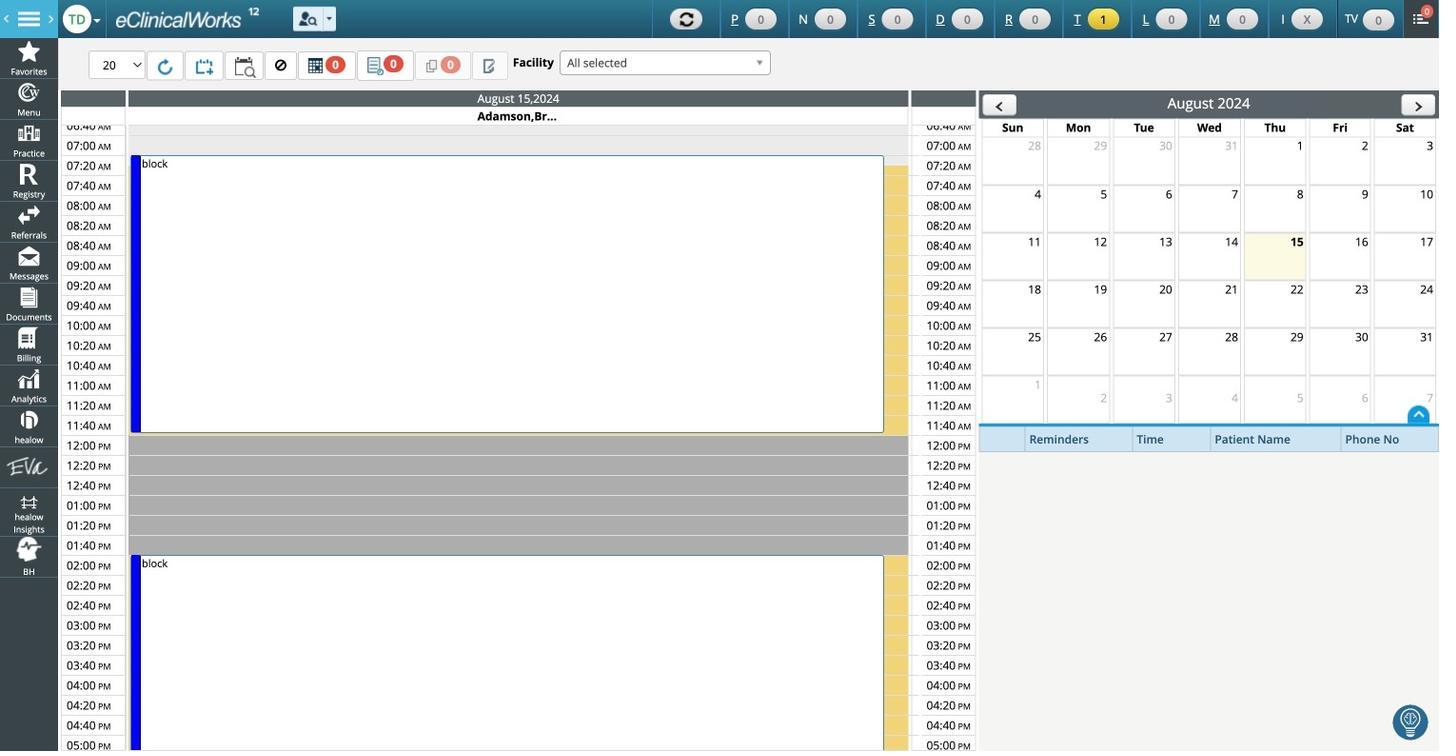 Task type: describe. For each thing, give the bounding box(es) containing it.
block image
[[275, 59, 287, 71]]

appointment search & multiple appointment booking image
[[235, 57, 259, 78]]

refresh scheduler image
[[157, 58, 173, 75]]

left single arrow image
[[993, 93, 1007, 118]]



Task type: locate. For each thing, give the bounding box(es) containing it.
nav image
[[18, 12, 40, 26]]

bump list image
[[309, 58, 323, 73]]

paste appointment image
[[483, 58, 495, 73]]

rightarrow image
[[4, 15, 10, 25]]

single appointment image
[[195, 58, 213, 75]]

copy image
[[425, 58, 438, 73]]

right single arrow image
[[1412, 93, 1426, 118]]

leftarrow image
[[48, 16, 53, 24]]



